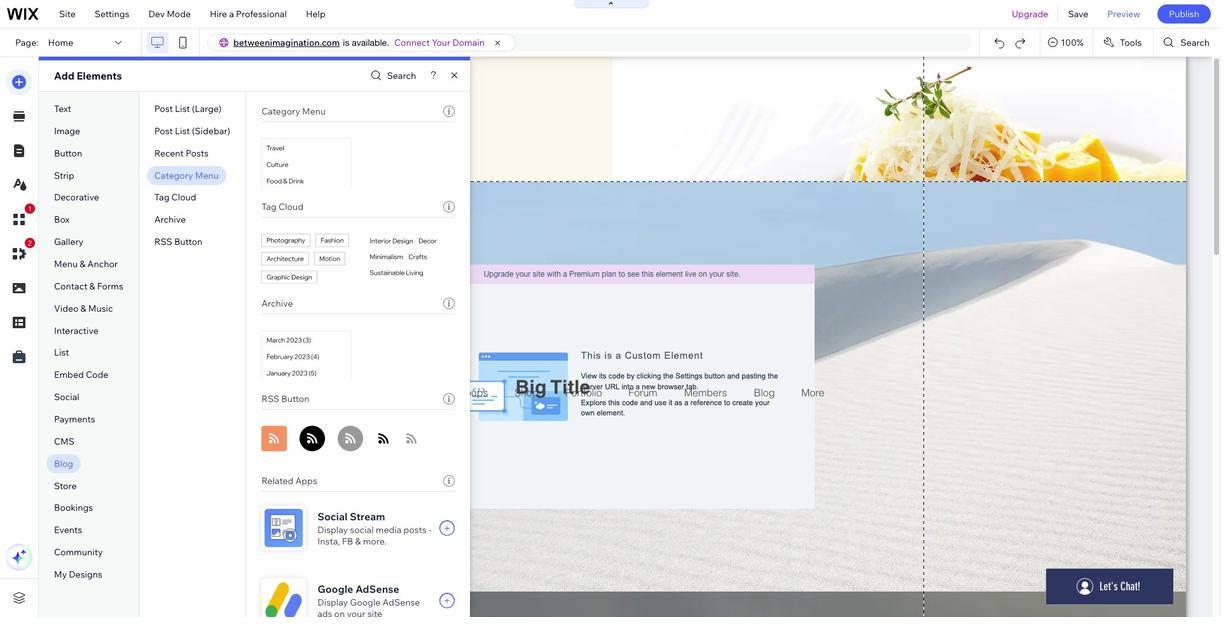 Task type: vqa. For each thing, say whether or not it's contained in the screenshot.
Https://Www.Wix.Com/Mysite
no



Task type: locate. For each thing, give the bounding box(es) containing it.
2 vertical spatial menu
[[54, 258, 78, 270]]

adsense right "site"
[[383, 597, 420, 608]]

0 vertical spatial menu
[[302, 106, 326, 117]]

list up embed on the left bottom of page
[[54, 347, 69, 358]]

2 post from the top
[[154, 125, 173, 137]]

0 vertical spatial post
[[154, 103, 173, 115]]

domain
[[453, 37, 485, 48]]

1 vertical spatial post
[[154, 125, 173, 137]]

add elements
[[54, 69, 122, 82]]

betweenimagination.com
[[234, 37, 340, 48]]

category
[[262, 106, 300, 117], [154, 170, 193, 181]]

0 horizontal spatial archive
[[154, 214, 186, 225]]

blog
[[54, 458, 73, 469]]

1 horizontal spatial search button
[[1154, 29, 1222, 57]]

google
[[318, 583, 353, 596], [350, 597, 381, 608]]

social down embed on the left bottom of page
[[54, 391, 79, 403]]

category menu
[[262, 106, 326, 117], [154, 170, 219, 181]]

post up post list (sidebar)
[[154, 103, 173, 115]]

& left forms
[[89, 281, 95, 292]]

1 vertical spatial social
[[318, 510, 348, 523]]

social inside social stream display social media posts - insta, fb & more.
[[318, 510, 348, 523]]

1 horizontal spatial button
[[174, 236, 202, 248]]

cloud
[[172, 192, 196, 203], [279, 201, 303, 213]]

elements
[[77, 69, 122, 82]]

upgrade
[[1012, 8, 1049, 20]]

list up recent posts
[[175, 125, 190, 137]]

& for contact
[[89, 281, 95, 292]]

site
[[368, 608, 382, 617]]

professional
[[236, 8, 287, 20]]

settings
[[95, 8, 129, 20]]

fb
[[342, 536, 353, 547]]

1 vertical spatial category menu
[[154, 170, 219, 181]]

0 vertical spatial category menu
[[262, 106, 326, 117]]

2 horizontal spatial button
[[281, 393, 310, 405]]

recent posts
[[154, 147, 209, 159]]

1 vertical spatial search button
[[367, 66, 416, 85]]

(sidebar)
[[192, 125, 230, 137]]

1 horizontal spatial rss
[[262, 393, 279, 405]]

2 vertical spatial button
[[281, 393, 310, 405]]

community
[[54, 547, 103, 558]]

archive
[[154, 214, 186, 225], [262, 298, 293, 309]]

post list (sidebar)
[[154, 125, 230, 137]]

0 vertical spatial rss
[[154, 236, 172, 248]]

1 vertical spatial display
[[318, 597, 348, 608]]

tools button
[[1094, 29, 1154, 57]]

display left social
[[318, 524, 348, 536]]

designs
[[69, 569, 102, 580]]

post for post list (large)
[[154, 103, 173, 115]]

display inside social stream display social media posts - insta, fb & more.
[[318, 524, 348, 536]]

0 vertical spatial button
[[54, 147, 82, 159]]

1 horizontal spatial category
[[262, 106, 300, 117]]

rss
[[154, 236, 172, 248], [262, 393, 279, 405]]

1 horizontal spatial social
[[318, 510, 348, 523]]

dev
[[149, 8, 165, 20]]

add
[[54, 69, 74, 82]]

tag cloud
[[154, 192, 196, 203], [262, 201, 303, 213]]

tag
[[154, 192, 170, 203], [262, 201, 277, 213]]

0 vertical spatial archive
[[154, 214, 186, 225]]

search down publish
[[1181, 37, 1210, 48]]

1 post from the top
[[154, 103, 173, 115]]

& for menu
[[80, 258, 86, 270]]

save button
[[1059, 0, 1098, 28]]

social for social stream display social media posts - insta, fb & more.
[[318, 510, 348, 523]]

0 horizontal spatial social
[[54, 391, 79, 403]]

1 horizontal spatial archive
[[262, 298, 293, 309]]

&
[[80, 258, 86, 270], [89, 281, 95, 292], [81, 303, 86, 314], [355, 536, 361, 547]]

social up "insta,"
[[318, 510, 348, 523]]

1 horizontal spatial menu
[[195, 170, 219, 181]]

0 horizontal spatial category
[[154, 170, 193, 181]]

1 vertical spatial list
[[175, 125, 190, 137]]

display left "site"
[[318, 597, 348, 608]]

& right video
[[81, 303, 86, 314]]

1
[[28, 205, 32, 213]]

stream
[[350, 510, 385, 523]]

display inside google adsense display google adsense ads on your site
[[318, 597, 348, 608]]

adsense up "site"
[[356, 583, 399, 596]]

your
[[432, 37, 451, 48]]

dev mode
[[149, 8, 191, 20]]

button
[[54, 147, 82, 159], [174, 236, 202, 248], [281, 393, 310, 405]]

search button down publish "button"
[[1154, 29, 1222, 57]]

google up on on the bottom left
[[318, 583, 353, 596]]

interactive
[[54, 325, 99, 336]]

post
[[154, 103, 173, 115], [154, 125, 173, 137]]

search
[[1181, 37, 1210, 48], [387, 70, 416, 81]]

0 vertical spatial social
[[54, 391, 79, 403]]

preview
[[1108, 8, 1141, 20]]

0 vertical spatial category
[[262, 106, 300, 117]]

google right on on the bottom left
[[350, 597, 381, 608]]

search button
[[1154, 29, 1222, 57], [367, 66, 416, 85]]

0 vertical spatial display
[[318, 524, 348, 536]]

rss button
[[154, 236, 202, 248], [262, 393, 310, 405]]

display for google
[[318, 597, 348, 608]]

search down the connect
[[387, 70, 416, 81]]

0 horizontal spatial cloud
[[172, 192, 196, 203]]

preview button
[[1098, 0, 1150, 28]]

1 vertical spatial menu
[[195, 170, 219, 181]]

connect
[[394, 37, 430, 48]]

1 vertical spatial google
[[350, 597, 381, 608]]

0 horizontal spatial search button
[[367, 66, 416, 85]]

menu
[[302, 106, 326, 117], [195, 170, 219, 181], [54, 258, 78, 270]]

0 horizontal spatial button
[[54, 147, 82, 159]]

0 vertical spatial list
[[175, 103, 190, 115]]

posts
[[186, 147, 209, 159]]

& right fb
[[355, 536, 361, 547]]

social for social
[[54, 391, 79, 403]]

1 horizontal spatial search
[[1181, 37, 1210, 48]]

site
[[59, 8, 76, 20]]

& left anchor
[[80, 258, 86, 270]]

display for social
[[318, 524, 348, 536]]

1 display from the top
[[318, 524, 348, 536]]

& for video
[[81, 303, 86, 314]]

mode
[[167, 8, 191, 20]]

social
[[350, 524, 374, 536]]

0 horizontal spatial category menu
[[154, 170, 219, 181]]

1 vertical spatial search
[[387, 70, 416, 81]]

1 vertical spatial rss
[[262, 393, 279, 405]]

1 vertical spatial category
[[154, 170, 193, 181]]

0 vertical spatial google
[[318, 583, 353, 596]]

display
[[318, 524, 348, 536], [318, 597, 348, 608]]

box
[[54, 214, 70, 225]]

recent
[[154, 147, 184, 159]]

list up post list (sidebar)
[[175, 103, 190, 115]]

your
[[347, 608, 366, 617]]

search button down the connect
[[367, 66, 416, 85]]

home
[[48, 37, 73, 48]]

image
[[54, 125, 80, 137]]

social
[[54, 391, 79, 403], [318, 510, 348, 523]]

available.
[[352, 38, 389, 48]]

post up the recent
[[154, 125, 173, 137]]

0 vertical spatial adsense
[[356, 583, 399, 596]]

1 vertical spatial rss button
[[262, 393, 310, 405]]

1 horizontal spatial tag
[[262, 201, 277, 213]]

is
[[343, 38, 350, 48]]

0 horizontal spatial rss button
[[154, 236, 202, 248]]

0 vertical spatial rss button
[[154, 236, 202, 248]]

1 horizontal spatial cloud
[[279, 201, 303, 213]]

list
[[175, 103, 190, 115], [175, 125, 190, 137], [54, 347, 69, 358]]

2 display from the top
[[318, 597, 348, 608]]



Task type: describe. For each thing, give the bounding box(es) containing it.
social stream display social media posts - insta, fb & more.
[[318, 510, 432, 547]]

related apps
[[262, 475, 317, 487]]

contact & forms
[[54, 281, 123, 292]]

post list (large)
[[154, 103, 222, 115]]

apps
[[296, 475, 317, 487]]

google adsense display google adsense ads on your site
[[318, 583, 420, 617]]

decorative
[[54, 192, 99, 203]]

0 horizontal spatial tag cloud
[[154, 192, 196, 203]]

related
[[262, 475, 294, 487]]

video
[[54, 303, 79, 314]]

-
[[429, 524, 432, 536]]

media
[[376, 524, 402, 536]]

contact
[[54, 281, 87, 292]]

100% button
[[1041, 29, 1093, 57]]

posts
[[404, 524, 427, 536]]

more.
[[363, 536, 387, 547]]

2 horizontal spatial menu
[[302, 106, 326, 117]]

code
[[86, 369, 108, 381]]

list for (large)
[[175, 103, 190, 115]]

post for post list (sidebar)
[[154, 125, 173, 137]]

2 button
[[6, 238, 35, 267]]

save
[[1069, 8, 1089, 20]]

publish
[[1169, 8, 1200, 20]]

1 horizontal spatial rss button
[[262, 393, 310, 405]]

hire
[[210, 8, 227, 20]]

0 vertical spatial search
[[1181, 37, 1210, 48]]

help
[[306, 8, 326, 20]]

(large)
[[192, 103, 222, 115]]

ads
[[318, 608, 332, 617]]

1 vertical spatial adsense
[[383, 597, 420, 608]]

menu & anchor
[[54, 258, 118, 270]]

anchor
[[88, 258, 118, 270]]

0 vertical spatial search button
[[1154, 29, 1222, 57]]

events
[[54, 524, 82, 536]]

1 vertical spatial button
[[174, 236, 202, 248]]

publish button
[[1158, 4, 1211, 24]]

0 horizontal spatial menu
[[54, 258, 78, 270]]

1 horizontal spatial category menu
[[262, 106, 326, 117]]

embed code
[[54, 369, 108, 381]]

& inside social stream display social media posts - insta, fb & more.
[[355, 536, 361, 547]]

music
[[88, 303, 113, 314]]

embed
[[54, 369, 84, 381]]

video & music
[[54, 303, 113, 314]]

store
[[54, 480, 77, 492]]

payments
[[54, 414, 95, 425]]

insta,
[[318, 536, 340, 547]]

on
[[334, 608, 345, 617]]

0 horizontal spatial tag
[[154, 192, 170, 203]]

strip
[[54, 170, 74, 181]]

2 vertical spatial list
[[54, 347, 69, 358]]

a
[[229, 8, 234, 20]]

gallery
[[54, 236, 84, 248]]

my designs
[[54, 569, 102, 580]]

1 vertical spatial archive
[[262, 298, 293, 309]]

1 horizontal spatial tag cloud
[[262, 201, 303, 213]]

bookings
[[54, 502, 93, 514]]

1 button
[[6, 204, 35, 233]]

100%
[[1061, 37, 1084, 48]]

my
[[54, 569, 67, 580]]

text
[[54, 103, 71, 115]]

tools
[[1120, 37, 1142, 48]]

2
[[28, 239, 32, 247]]

hire a professional
[[210, 8, 287, 20]]

list for (sidebar)
[[175, 125, 190, 137]]

forms
[[97, 281, 123, 292]]

0 horizontal spatial search
[[387, 70, 416, 81]]

cms
[[54, 436, 74, 447]]

0 horizontal spatial rss
[[154, 236, 172, 248]]

is available. connect your domain
[[343, 37, 485, 48]]



